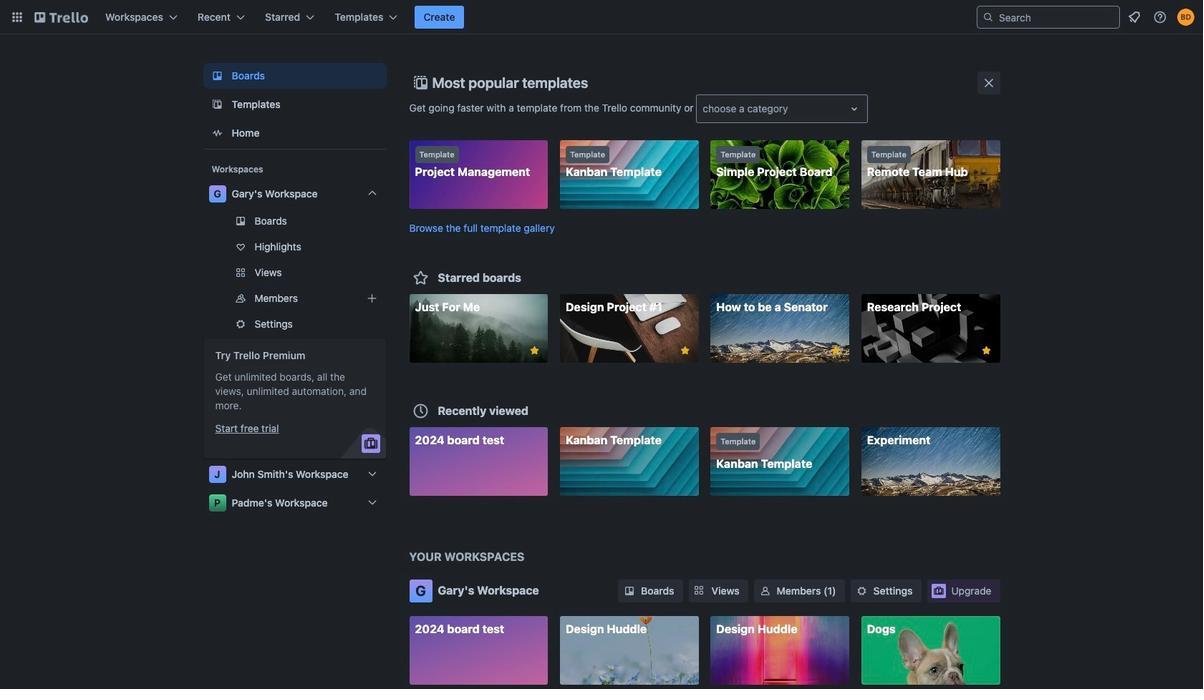 Task type: locate. For each thing, give the bounding box(es) containing it.
2 click to unstar this board. it will be removed from your starred list. image from the left
[[679, 344, 692, 357]]

search image
[[982, 11, 994, 23]]

sm image
[[622, 584, 637, 598]]

1 horizontal spatial sm image
[[855, 584, 869, 598]]

back to home image
[[34, 6, 88, 29]]

click to unstar this board. it will be removed from your starred list. image
[[528, 344, 541, 357], [679, 344, 692, 357]]

1 horizontal spatial click to unstar this board. it will be removed from your starred list. image
[[679, 344, 692, 357]]

0 horizontal spatial sm image
[[758, 584, 772, 598]]

0 horizontal spatial click to unstar this board. it will be removed from your starred list. image
[[528, 344, 541, 357]]

home image
[[209, 125, 226, 142]]

open image
[[846, 100, 863, 117]]

Search field
[[994, 7, 1119, 27]]

sm image
[[758, 584, 772, 598], [855, 584, 869, 598]]

2 sm image from the left
[[855, 584, 869, 598]]



Task type: vqa. For each thing, say whether or not it's contained in the screenshot.
0 Notifications icon
yes



Task type: describe. For each thing, give the bounding box(es) containing it.
1 sm image from the left
[[758, 584, 772, 598]]

0 notifications image
[[1126, 9, 1143, 26]]

board image
[[209, 67, 226, 84]]

add image
[[363, 290, 381, 307]]

template board image
[[209, 96, 226, 113]]

primary element
[[0, 0, 1203, 34]]

1 click to unstar this board. it will be removed from your starred list. image from the left
[[528, 344, 541, 357]]

open information menu image
[[1153, 10, 1167, 24]]

barb dwyer (barbdwyer3) image
[[1177, 9, 1194, 26]]



